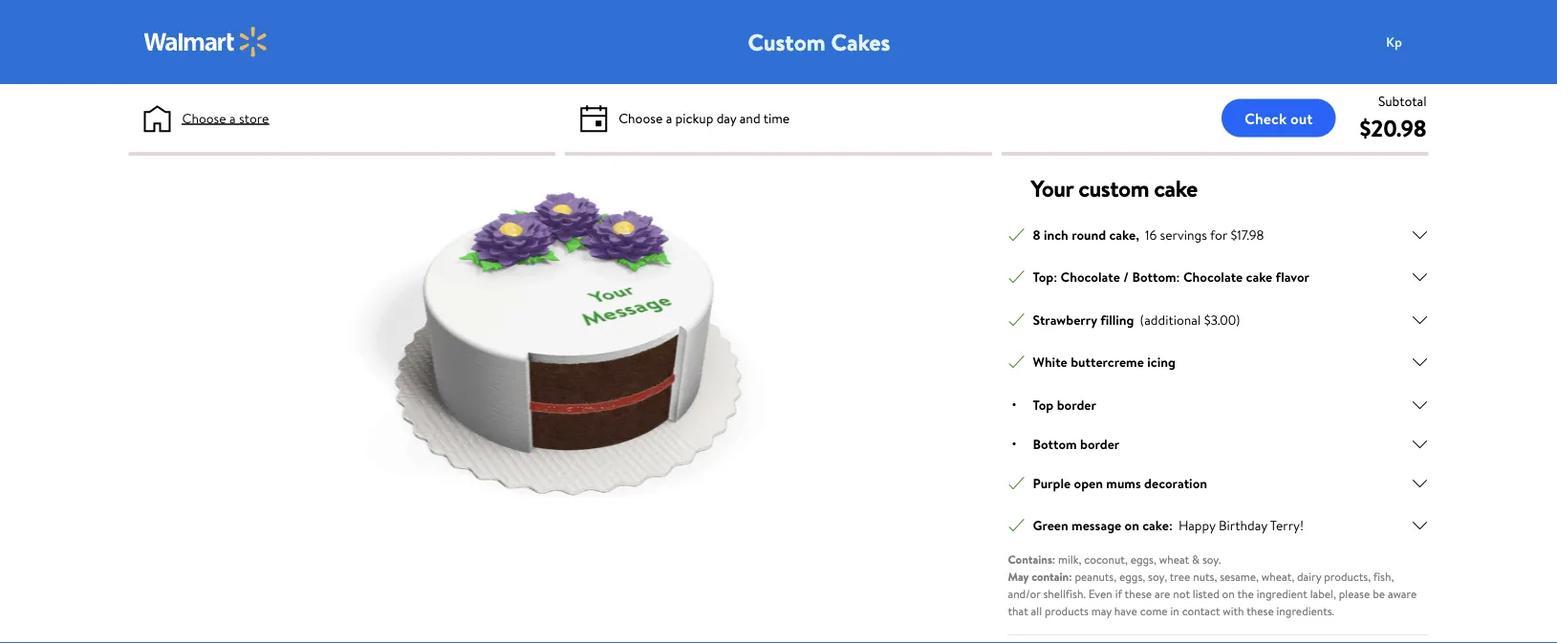 Task type: vqa. For each thing, say whether or not it's contained in the screenshot.
Save with free delivery + so much more Restrictions apply. Try Walmart+ free for 30 days
no



Task type: describe. For each thing, give the bounding box(es) containing it.
selected, click to change image for green message on cake
[[1008, 517, 1025, 534]]

the
[[1237, 585, 1254, 602]]

6 down arrow image from the top
[[1411, 517, 1429, 534]]

filling
[[1100, 310, 1134, 329]]

check out button
[[1222, 99, 1336, 137]]

mums
[[1106, 474, 1141, 492]]

even
[[1088, 585, 1112, 602]]

green
[[1033, 516, 1068, 535]]

cake up wheat
[[1143, 516, 1169, 535]]

bottom:
[[1132, 268, 1180, 286]]

down arrow image inside top border link
[[1411, 396, 1429, 413]]

8
[[1033, 225, 1041, 244]]

16
[[1145, 225, 1157, 244]]

may contain:
[[1008, 568, 1075, 585]]

your
[[1031, 172, 1073, 204]]

purple open mums decoration link
[[1008, 473, 1429, 493]]

top border link
[[1008, 395, 1429, 415]]

purple
[[1033, 474, 1071, 492]]

buttercreme
[[1071, 353, 1144, 371]]

and/or
[[1008, 585, 1041, 602]]

1 down arrow image from the top
[[1411, 311, 1429, 328]]

purple open mums decoration
[[1033, 474, 1207, 492]]

contain:
[[1032, 568, 1072, 585]]

check
[[1245, 108, 1287, 129]]

down arrow image inside white buttercreme icing 'link'
[[1411, 354, 1429, 371]]

bottom
[[1033, 434, 1077, 453]]

choose a store
[[182, 108, 269, 127]]

tree
[[1170, 568, 1190, 585]]

message
[[1072, 516, 1121, 535]]

wheat
[[1159, 551, 1189, 567]]

pickup
[[675, 108, 713, 127]]

have
[[1114, 603, 1137, 619]]

come
[[1140, 603, 1168, 619]]

coconut,
[[1084, 551, 1128, 567]]

border for bottom border
[[1080, 434, 1120, 453]]

1 down arrow image from the top
[[1411, 226, 1429, 243]]

/
[[1123, 268, 1129, 286]]

bottom border
[[1033, 434, 1120, 453]]

dairy
[[1297, 568, 1321, 585]]

green message on cake happy birthday terry!
[[1033, 516, 1304, 535]]

subtotal
[[1378, 91, 1427, 110]]

listed
[[1193, 585, 1219, 602]]

fish,
[[1373, 568, 1394, 585]]

&
[[1192, 551, 1200, 567]]

border for top border
[[1057, 395, 1096, 414]]

shellfish.
[[1043, 585, 1086, 602]]

happy
[[1179, 516, 1216, 535]]

8 inch round cake 16 servings for $17.98
[[1033, 225, 1264, 244]]

subtotal $20.98
[[1360, 91, 1427, 144]]

0 vertical spatial these
[[1125, 585, 1152, 602]]

may
[[1091, 603, 1112, 619]]

selected, click to change image for top: chocolate / bottom: chocolate cake flavor
[[1008, 269, 1025, 286]]

your custom cake
[[1031, 172, 1198, 204]]

be
[[1373, 585, 1385, 602]]

day
[[717, 108, 736, 127]]

2 down arrow image from the top
[[1411, 269, 1429, 286]]

peanuts, eggs, soy, tree nuts, sesame, wheat, dairy products, fish, and/or shellfish. even if these are not listed on the ingredient label, please be aware that all products may have come in contact with these ingredients.
[[1008, 568, 1417, 619]]

inch
[[1044, 225, 1068, 244]]

and
[[740, 108, 760, 127]]

kp
[[1386, 32, 1402, 51]]

a for pickup
[[666, 108, 672, 127]]

store
[[239, 108, 269, 127]]

round
[[1072, 225, 1106, 244]]

ingredient
[[1257, 585, 1308, 602]]

with
[[1223, 603, 1244, 619]]

contains: milk, coconut, eggs, wheat & soy.
[[1008, 551, 1221, 567]]

custom cakes
[[748, 26, 890, 58]]

sesame,
[[1220, 568, 1259, 585]]

$17.98
[[1231, 225, 1264, 244]]

contact
[[1182, 603, 1220, 619]]

1 horizontal spatial these
[[1247, 603, 1274, 619]]

cakes
[[831, 26, 890, 58]]

servings
[[1160, 225, 1207, 244]]

top
[[1033, 395, 1054, 414]]

back to walmart.com image
[[144, 27, 268, 57]]

contains:
[[1008, 551, 1056, 567]]

down arrow image inside bottom border link
[[1411, 435, 1429, 453]]



Task type: locate. For each thing, give the bounding box(es) containing it.
3 selected, click to change image from the top
[[1008, 475, 1025, 492]]

2 a from the left
[[666, 108, 672, 127]]

1 horizontal spatial choose
[[619, 108, 663, 127]]

selected, click to change image left strawberry
[[1008, 311, 1025, 328]]

chocolate down for
[[1183, 268, 1243, 286]]

1 vertical spatial on
[[1222, 585, 1235, 602]]

down arrow image
[[1411, 226, 1429, 243], [1411, 269, 1429, 286], [1411, 354, 1429, 371], [1411, 396, 1429, 413], [1411, 435, 1429, 453], [1411, 517, 1429, 534]]

choose left pickup
[[619, 108, 663, 127]]

0 vertical spatial down arrow image
[[1411, 311, 1429, 328]]

border
[[1057, 395, 1096, 414], [1080, 434, 1120, 453]]

2 selected, click to change image from the top
[[1008, 269, 1025, 286]]

eggs,
[[1131, 551, 1157, 567], [1119, 568, 1145, 585]]

1 vertical spatial down arrow image
[[1411, 475, 1429, 492]]

selected, click to change image inside white buttercreme icing 'link'
[[1008, 354, 1025, 371]]

cake left 16
[[1109, 225, 1136, 244]]

birthday
[[1219, 516, 1267, 535]]

selected, click to change image for white buttercreme icing
[[1008, 354, 1025, 371]]

0 vertical spatial border
[[1057, 395, 1096, 414]]

1 horizontal spatial on
[[1222, 585, 1235, 602]]

soy,
[[1148, 568, 1167, 585]]

kp button
[[1375, 23, 1452, 61]]

custom
[[1078, 172, 1149, 204]]

2 chocolate from the left
[[1183, 268, 1243, 286]]

icing
[[1147, 353, 1176, 371]]

products,
[[1324, 568, 1371, 585]]

a for store
[[229, 108, 236, 127]]

eggs, up 'if'
[[1119, 568, 1145, 585]]

that
[[1008, 603, 1028, 619]]

ingredients.
[[1277, 603, 1334, 619]]

aware
[[1388, 585, 1417, 602]]

selected, click to change image left green
[[1008, 517, 1025, 534]]

0 horizontal spatial choose
[[182, 108, 226, 127]]

terry!
[[1270, 516, 1304, 535]]

1 horizontal spatial a
[[666, 108, 672, 127]]

soy.
[[1202, 551, 1221, 567]]

1 vertical spatial border
[[1080, 434, 1120, 453]]

chocolate
[[1061, 268, 1120, 286], [1183, 268, 1243, 286]]

check out
[[1245, 108, 1313, 129]]

white buttercreme icing link
[[1008, 352, 1429, 372]]

0 vertical spatial on
[[1125, 516, 1139, 535]]

1 horizontal spatial chocolate
[[1183, 268, 1243, 286]]

choose for choose a pickup day and time
[[619, 108, 663, 127]]

0 horizontal spatial a
[[229, 108, 236, 127]]

decoration
[[1144, 474, 1207, 492]]

may
[[1008, 568, 1029, 585]]

border up open
[[1080, 434, 1120, 453]]

1 a from the left
[[229, 108, 236, 127]]

down arrow image inside purple open mums decoration link
[[1411, 475, 1429, 492]]

on left the
[[1222, 585, 1235, 602]]

for
[[1210, 225, 1227, 244]]

bottom border link
[[1008, 434, 1429, 454]]

selected, click to change image left purple
[[1008, 475, 1025, 492]]

on right message
[[1125, 516, 1139, 535]]

selected, click to change image for strawberry filling
[[1008, 311, 1025, 328]]

a left store
[[229, 108, 236, 127]]

4 selected, click to change image from the top
[[1008, 517, 1025, 534]]

1 selected, click to change image from the top
[[1008, 226, 1025, 243]]

eggs, up soy,
[[1131, 551, 1157, 567]]

on inside 'peanuts, eggs, soy, tree nuts, sesame, wheat, dairy products, fish, and/or shellfish. even if these are not listed on the ingredient label, please be aware that all products may have come in contact with these ingredients.'
[[1222, 585, 1235, 602]]

top: chocolate / bottom: chocolate cake flavor link
[[1008, 267, 1429, 287]]

border right top in the right bottom of the page
[[1057, 395, 1096, 414]]

please
[[1339, 585, 1370, 602]]

wheat,
[[1262, 568, 1294, 585]]

selected, click to change image for 8 inch round cake
[[1008, 226, 1025, 243]]

white buttercreme icing
[[1033, 353, 1176, 371]]

1 chocolate from the left
[[1061, 268, 1120, 286]]

cake left flavor
[[1246, 268, 1273, 286]]

$20.98
[[1360, 112, 1427, 144]]

strawberry
[[1033, 310, 1097, 329]]

time
[[763, 108, 790, 127]]

milk,
[[1058, 551, 1081, 567]]

out
[[1290, 108, 1313, 129]]

products
[[1045, 603, 1089, 619]]

choose left store
[[182, 108, 226, 127]]

4 down arrow image from the top
[[1411, 396, 1429, 413]]

1 vertical spatial selected, click to change image
[[1008, 269, 1025, 286]]

label,
[[1310, 585, 1336, 602]]

these down the
[[1247, 603, 1274, 619]]

a left pickup
[[666, 108, 672, 127]]

2 down arrow image from the top
[[1411, 475, 1429, 492]]

all
[[1031, 603, 1042, 619]]

top: chocolate / bottom: chocolate cake flavor
[[1033, 268, 1310, 286]]

choose a pickup day and time
[[619, 108, 790, 127]]

$3.00)
[[1204, 310, 1240, 329]]

choose
[[182, 108, 226, 127], [619, 108, 663, 127]]

1 vertical spatial these
[[1247, 603, 1274, 619]]

0 horizontal spatial on
[[1125, 516, 1139, 535]]

(additional
[[1140, 310, 1201, 329]]

open
[[1074, 474, 1103, 492]]

selected, click to change image
[[1008, 311, 1025, 328], [1008, 354, 1025, 371], [1008, 475, 1025, 492], [1008, 517, 1025, 534]]

on
[[1125, 516, 1139, 535], [1222, 585, 1235, 602]]

0 horizontal spatial these
[[1125, 585, 1152, 602]]

0 horizontal spatial chocolate
[[1061, 268, 1120, 286]]

down arrow image
[[1411, 311, 1429, 328], [1411, 475, 1429, 492]]

2 choose from the left
[[619, 108, 663, 127]]

1 choose from the left
[[182, 108, 226, 127]]

1 vertical spatial eggs,
[[1119, 568, 1145, 585]]

selected, click to change image left 8
[[1008, 226, 1025, 243]]

2 selected, click to change image from the top
[[1008, 354, 1025, 371]]

top border
[[1033, 395, 1096, 414]]

choose for choose a store
[[182, 108, 226, 127]]

chocolate left / at right top
[[1061, 268, 1120, 286]]

selected, click to change image
[[1008, 226, 1025, 243], [1008, 269, 1025, 286]]

selected, click to change image left "top:"
[[1008, 269, 1025, 286]]

a
[[229, 108, 236, 127], [666, 108, 672, 127]]

if
[[1115, 585, 1122, 602]]

in
[[1171, 603, 1179, 619]]

1 selected, click to change image from the top
[[1008, 311, 1025, 328]]

3 down arrow image from the top
[[1411, 354, 1429, 371]]

choose a store link
[[182, 108, 269, 128]]

nuts,
[[1193, 568, 1217, 585]]

these right 'if'
[[1125, 585, 1152, 602]]

eggs, inside 'peanuts, eggs, soy, tree nuts, sesame, wheat, dairy products, fish, and/or shellfish. even if these are not listed on the ingredient label, please be aware that all products may have come in contact with these ingredients.'
[[1119, 568, 1145, 585]]

strawberry filling (additional $3.00)
[[1033, 310, 1240, 329]]

0 vertical spatial selected, click to change image
[[1008, 226, 1025, 243]]

are
[[1155, 585, 1170, 602]]

cake up servings
[[1154, 172, 1198, 204]]

selected, click to change image left white
[[1008, 354, 1025, 371]]

these
[[1125, 585, 1152, 602], [1247, 603, 1274, 619]]

top:
[[1033, 268, 1057, 286]]

white
[[1033, 353, 1068, 371]]

flavor
[[1276, 268, 1310, 286]]

not
[[1173, 585, 1190, 602]]

5 down arrow image from the top
[[1411, 435, 1429, 453]]

cake
[[1154, 172, 1198, 204], [1109, 225, 1136, 244], [1246, 268, 1273, 286], [1143, 516, 1169, 535]]

custom
[[748, 26, 826, 58]]

peanuts,
[[1075, 568, 1117, 585]]

0 vertical spatial eggs,
[[1131, 551, 1157, 567]]

selected, click to change image inside top: chocolate / bottom: chocolate cake flavor link
[[1008, 269, 1025, 286]]

selected, click to change image for purple open mums decoration
[[1008, 475, 1025, 492]]



